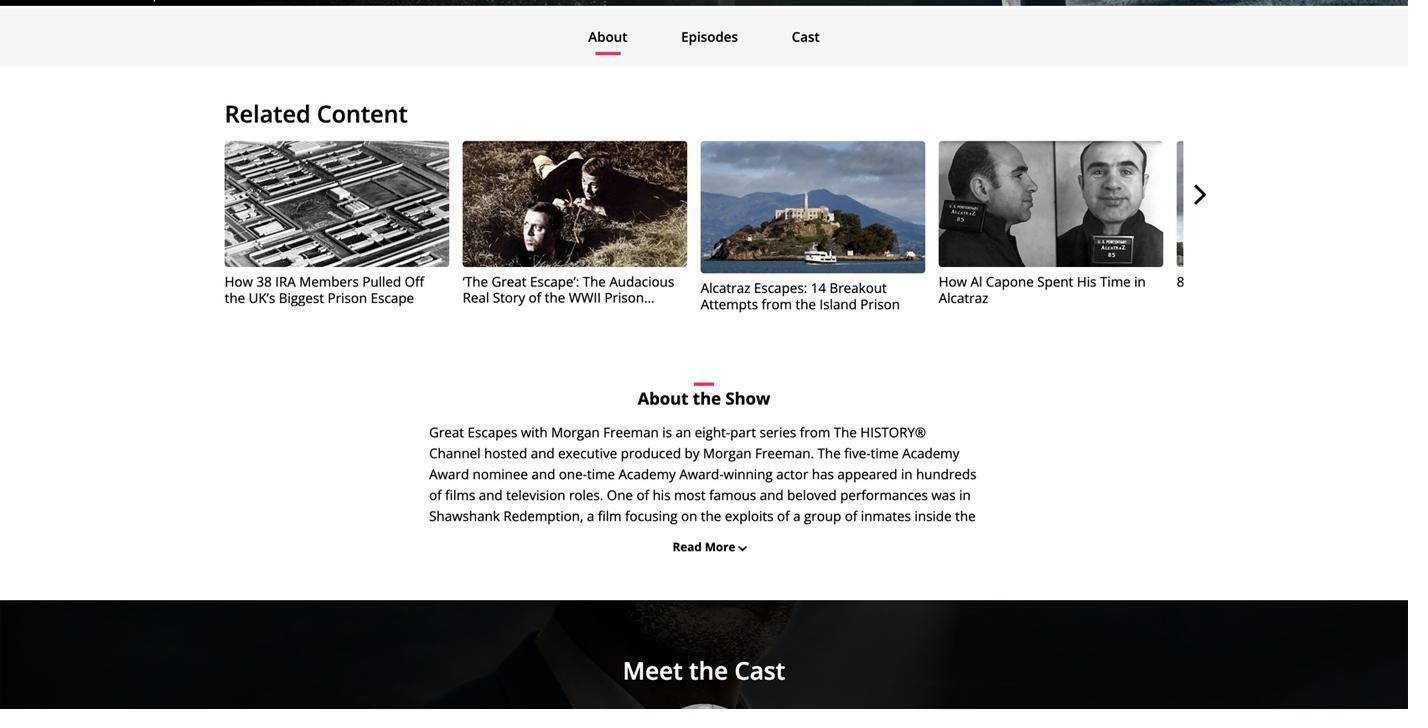 Task type: describe. For each thing, give the bounding box(es) containing it.
of left films
[[429, 486, 442, 504]]

1 horizontal spatial morgan
[[703, 445, 752, 463]]

eight-
[[695, 424, 730, 442]]

escapes:
[[754, 279, 807, 297]]

read more button
[[657, 528, 751, 567]]

episodes link
[[668, 8, 751, 65]]

the left cast at bottom
[[689, 655, 728, 688]]

part
[[730, 424, 756, 442]]

fictional
[[429, 528, 479, 546]]

of left his
[[637, 486, 649, 504]]

prison inside alcatraz escapes: 14 breakout attempts from the island prison
[[860, 295, 900, 313]]

from inside alcatraz escapes: 14 breakout attempts from the island prison
[[762, 295, 792, 313]]

related content
[[225, 98, 408, 129]]

has
[[812, 466, 834, 484]]

1 a from the left
[[587, 507, 594, 525]]

episodes
[[681, 28, 738, 46]]

award-
[[679, 466, 724, 484]]

biggest
[[279, 289, 324, 307]]

hosted
[[484, 445, 527, 463]]

2 vertical spatial the
[[818, 445, 841, 463]]

hundreds
[[916, 466, 977, 484]]

and down with
[[531, 445, 555, 463]]

film
[[598, 507, 622, 525]]

on
[[681, 507, 697, 525]]

ira
[[275, 273, 296, 291]]

from inside great escapes with morgan freeman is an eight-part series from the history® channel hosted and executive produced by morgan freeman. the five-time academy award nominee and one-time academy award-winning actor has appeared in hundreds of films and television roles. one of his most famous and beloved performances was in shawshank redemption, a film focusing on the exploits of a group of inmates inside the fictional shawshank state penitentiary. read more
[[800, 424, 830, 442]]

content
[[317, 98, 408, 129]]

1 horizontal spatial academy
[[902, 445, 959, 463]]

1 vertical spatial time
[[587, 466, 615, 484]]

1 vertical spatial in
[[901, 466, 913, 484]]

8 remarkable prison breaks
[[1177, 273, 1352, 291]]

the inside the 'the great escape': the audacious real story of the wwii prison break
[[545, 289, 565, 307]]

inmates
[[861, 507, 911, 525]]

by
[[685, 445, 699, 463]]

group
[[804, 507, 841, 525]]

history's greatest escapes with morgan freeman image
[[0, 0, 1408, 6]]

alcatraz escapes: 14 breakout attempts from the island prison
[[701, 279, 900, 313]]

remarkable
[[1188, 273, 1263, 291]]

al
[[971, 273, 982, 291]]

'the
[[463, 273, 488, 291]]

break
[[463, 305, 499, 323]]

films
[[445, 486, 475, 504]]

wwii
[[569, 289, 601, 307]]

prison left 'breaks'
[[1266, 273, 1306, 291]]

escape':
[[530, 273, 579, 291]]

read
[[673, 539, 702, 555]]

alcatraz escapes: 14 breakout attempts from the island prison image
[[701, 141, 925, 274]]

penitentiary.
[[592, 528, 671, 546]]

produced
[[621, 445, 681, 463]]

about
[[638, 387, 689, 410]]

inside
[[915, 507, 952, 525]]

38
[[256, 273, 272, 291]]

breakout
[[830, 279, 887, 297]]

island
[[819, 295, 857, 313]]

real
[[463, 289, 489, 307]]

14
[[811, 279, 826, 297]]

performances
[[840, 486, 928, 504]]

the right on
[[701, 507, 721, 525]]

audacious
[[609, 273, 674, 291]]

television
[[506, 486, 565, 504]]

story
[[493, 289, 525, 307]]

meet
[[623, 655, 683, 688]]

executive
[[558, 445, 617, 463]]

one
[[607, 486, 633, 504]]

most
[[674, 486, 706, 504]]

one-
[[559, 466, 587, 484]]

pulled
[[362, 273, 401, 291]]

how al capone spent his time in alcatraz
[[939, 273, 1146, 307]]

roles.
[[569, 486, 603, 504]]

2 a from the left
[[793, 507, 801, 525]]

exploits
[[725, 507, 774, 525]]



Task type: locate. For each thing, give the bounding box(es) containing it.
1 horizontal spatial how
[[939, 273, 967, 291]]

prison right wwii
[[604, 289, 644, 307]]

next slide image
[[1190, 185, 1210, 205]]

of right story
[[529, 289, 541, 307]]

1 horizontal spatial time
[[871, 445, 899, 463]]

great
[[492, 273, 527, 291], [429, 424, 464, 442]]

0 horizontal spatial in
[[901, 466, 913, 484]]

an
[[676, 424, 691, 442]]

2 how from the left
[[939, 273, 967, 291]]

and down nominee at the bottom of the page
[[479, 486, 503, 504]]

capone
[[986, 273, 1034, 291]]

how for uk's
[[225, 273, 253, 291]]

a down beloved
[[793, 507, 801, 525]]

shawshank down films
[[429, 507, 500, 525]]

alcatraz inside how al capone spent his time in alcatraz
[[939, 289, 988, 307]]

2 vertical spatial in
[[959, 486, 971, 504]]

spent
[[1037, 273, 1073, 291]]

morgan up executive at the bottom of the page
[[551, 424, 600, 442]]

in right was
[[959, 486, 971, 504]]

0 vertical spatial shawshank
[[429, 507, 500, 525]]

channel
[[429, 445, 481, 463]]

time down executive at the bottom of the page
[[587, 466, 615, 484]]

five-
[[844, 445, 871, 463]]

beloved
[[787, 486, 837, 504]]

how inside how 38 ira members pulled off the uk's biggest prison escape
[[225, 273, 253, 291]]

the
[[545, 289, 565, 307], [225, 289, 245, 307], [795, 295, 816, 313], [693, 387, 721, 410], [701, 507, 721, 525], [955, 507, 976, 525], [689, 655, 728, 688]]

nominee
[[473, 466, 528, 484]]

1 horizontal spatial a
[[793, 507, 801, 525]]

from left 14
[[762, 295, 792, 313]]

great inside great escapes with morgan freeman is an eight-part series from the history® channel hosted and executive produced by morgan freeman. the five-time academy award nominee and one-time academy award-winning actor has appeared in hundreds of films and television roles. one of his most famous and beloved performances was in shawshank redemption, a film focusing on the exploits of a group of inmates inside the fictional shawshank state penitentiary. read more
[[429, 424, 464, 442]]

the inside alcatraz escapes: 14 breakout attempts from the island prison
[[795, 295, 816, 313]]

how 38 ira members pulled off the uk's biggest prison escape
[[225, 273, 424, 307]]

0 vertical spatial great
[[492, 273, 527, 291]]

morgan down eight-
[[703, 445, 752, 463]]

state
[[556, 528, 588, 546]]

freeman
[[603, 424, 659, 442]]

in right the 'time'
[[1134, 273, 1146, 291]]

attempts
[[701, 295, 758, 313]]

show
[[725, 387, 770, 410]]

escapes
[[468, 424, 517, 442]]

in
[[1134, 273, 1146, 291], [901, 466, 913, 484], [959, 486, 971, 504]]

the up five-
[[834, 424, 857, 442]]

a
[[587, 507, 594, 525], [793, 507, 801, 525]]

of
[[529, 289, 541, 307], [429, 486, 442, 504], [637, 486, 649, 504], [777, 507, 790, 525], [845, 507, 857, 525]]

0 vertical spatial academy
[[902, 445, 959, 463]]

of right exploits at the bottom of the page
[[777, 507, 790, 525]]

great right 'the
[[492, 273, 527, 291]]

prison left escape
[[328, 289, 367, 307]]

appeared
[[837, 466, 897, 484]]

about the show
[[638, 387, 770, 410]]

how 38 ira members pulled off the uk's biggest prison escape image
[[225, 141, 449, 268]]

series
[[760, 424, 796, 442]]

0 horizontal spatial time
[[587, 466, 615, 484]]

0 horizontal spatial great
[[429, 424, 464, 442]]

0 horizontal spatial morgan
[[551, 424, 600, 442]]

0 horizontal spatial how
[[225, 273, 253, 291]]

academy up hundreds
[[902, 445, 959, 463]]

0 vertical spatial time
[[871, 445, 899, 463]]

from
[[762, 295, 792, 313], [800, 424, 830, 442]]

his
[[1077, 273, 1097, 291]]

0 vertical spatial in
[[1134, 273, 1146, 291]]

cast link
[[778, 8, 833, 65]]

the
[[583, 273, 606, 291], [834, 424, 857, 442], [818, 445, 841, 463]]

1 horizontal spatial from
[[800, 424, 830, 442]]

award
[[429, 466, 469, 484]]

prison inside how 38 ira members pulled off the uk's biggest prison escape
[[328, 289, 367, 307]]

great escapes with morgan freeman is an eight-part series from the history® channel hosted and executive produced by morgan freeman. the five-time academy award nominee and one-time academy award-winning actor has appeared in hundreds of films and television roles. one of his most famous and beloved performances was in shawshank redemption, a film focusing on the exploits of a group of inmates inside the fictional shawshank state penitentiary. read more
[[429, 424, 977, 555]]

the left uk's
[[225, 289, 245, 307]]

0 vertical spatial morgan
[[551, 424, 600, 442]]

1 vertical spatial from
[[800, 424, 830, 442]]

was
[[931, 486, 956, 504]]

cast
[[792, 28, 820, 46]]

escape
[[371, 289, 414, 307]]

meet the cast
[[623, 655, 785, 688]]

focusing
[[625, 507, 678, 525]]

prison inside the 'the great escape': the audacious real story of the wwii prison break
[[604, 289, 644, 307]]

morgan
[[551, 424, 600, 442], [703, 445, 752, 463]]

and down actor
[[760, 486, 784, 504]]

1 how from the left
[[225, 273, 253, 291]]

history®
[[860, 424, 926, 442]]

the right escape':
[[583, 273, 606, 291]]

academy
[[902, 445, 959, 463], [619, 466, 676, 484]]

how left 38
[[225, 273, 253, 291]]

1 horizontal spatial in
[[959, 486, 971, 504]]

alcatraz inside alcatraz escapes: 14 breakout attempts from the island prison
[[701, 279, 750, 297]]

famous
[[709, 486, 756, 504]]

'the great escape': the audacious real story of the wwii prison break image
[[463, 141, 687, 267]]

shawshank
[[429, 507, 500, 525], [482, 528, 553, 546]]

of right group
[[845, 507, 857, 525]]

the up has
[[818, 445, 841, 463]]

great up 'channel'
[[429, 424, 464, 442]]

winning
[[724, 466, 773, 484]]

great inside the 'the great escape': the audacious real story of the wwii prison break
[[492, 273, 527, 291]]

prison
[[1266, 273, 1306, 291], [604, 289, 644, 307], [328, 289, 367, 307], [860, 295, 900, 313]]

how al capone spent his time in alcatraz image
[[939, 141, 1163, 268]]

how left al
[[939, 273, 967, 291]]

the left wwii
[[545, 289, 565, 307]]

cast
[[734, 655, 785, 688]]

off
[[405, 273, 424, 291]]

how inside how al capone spent his time in alcatraz
[[939, 273, 967, 291]]

breaks
[[1309, 273, 1352, 291]]

the left island at the right top of the page
[[795, 295, 816, 313]]

0 vertical spatial from
[[762, 295, 792, 313]]

0 horizontal spatial alcatraz
[[701, 279, 750, 297]]

a left film
[[587, 507, 594, 525]]

is
[[662, 424, 672, 442]]

1 vertical spatial morgan
[[703, 445, 752, 463]]

the inside how 38 ira members pulled off the uk's biggest prison escape
[[225, 289, 245, 307]]

0 horizontal spatial academy
[[619, 466, 676, 484]]

0 vertical spatial the
[[583, 273, 606, 291]]

the up eight-
[[693, 387, 721, 410]]

related
[[225, 98, 311, 129]]

1 vertical spatial the
[[834, 424, 857, 442]]

the inside the 'the great escape': the audacious real story of the wwii prison break
[[583, 273, 606, 291]]

how
[[225, 273, 253, 291], [939, 273, 967, 291]]

members
[[299, 273, 359, 291]]

1 horizontal spatial alcatraz
[[939, 289, 988, 307]]

redemption,
[[503, 507, 583, 525]]

in up performances
[[901, 466, 913, 484]]

academy down produced
[[619, 466, 676, 484]]

1 vertical spatial shawshank
[[482, 528, 553, 546]]

1 vertical spatial academy
[[619, 466, 676, 484]]

0 horizontal spatial a
[[587, 507, 594, 525]]

time down history® on the right of page
[[871, 445, 899, 463]]

uk's
[[249, 289, 275, 307]]

1 vertical spatial great
[[429, 424, 464, 442]]

how for alcatraz
[[939, 273, 967, 291]]

from up freeman.
[[800, 424, 830, 442]]

of inside the 'the great escape': the audacious real story of the wwii prison break
[[529, 289, 541, 307]]

2 horizontal spatial in
[[1134, 273, 1146, 291]]

and
[[531, 445, 555, 463], [531, 466, 555, 484], [479, 486, 503, 504], [760, 486, 784, 504]]

'the great escape': the audacious real story of the wwii prison break
[[463, 273, 674, 323]]

freeman.
[[755, 445, 814, 463]]

actor
[[776, 466, 808, 484]]

his
[[653, 486, 671, 504]]

shawshank down redemption,
[[482, 528, 553, 546]]

0 horizontal spatial from
[[762, 295, 792, 313]]

with
[[521, 424, 548, 442]]

prison right island at the right top of the page
[[860, 295, 900, 313]]

1 horizontal spatial great
[[492, 273, 527, 291]]

and up television
[[531, 466, 555, 484]]

the down was
[[955, 507, 976, 525]]

more
[[705, 539, 735, 555]]

time
[[1100, 273, 1131, 291]]

in inside how al capone spent his time in alcatraz
[[1134, 273, 1146, 291]]

8
[[1177, 273, 1184, 291]]



Task type: vqa. For each thing, say whether or not it's contained in the screenshot.
Alcatraz Escapes: 14 Breakout Attempts From The Island Prison
yes



